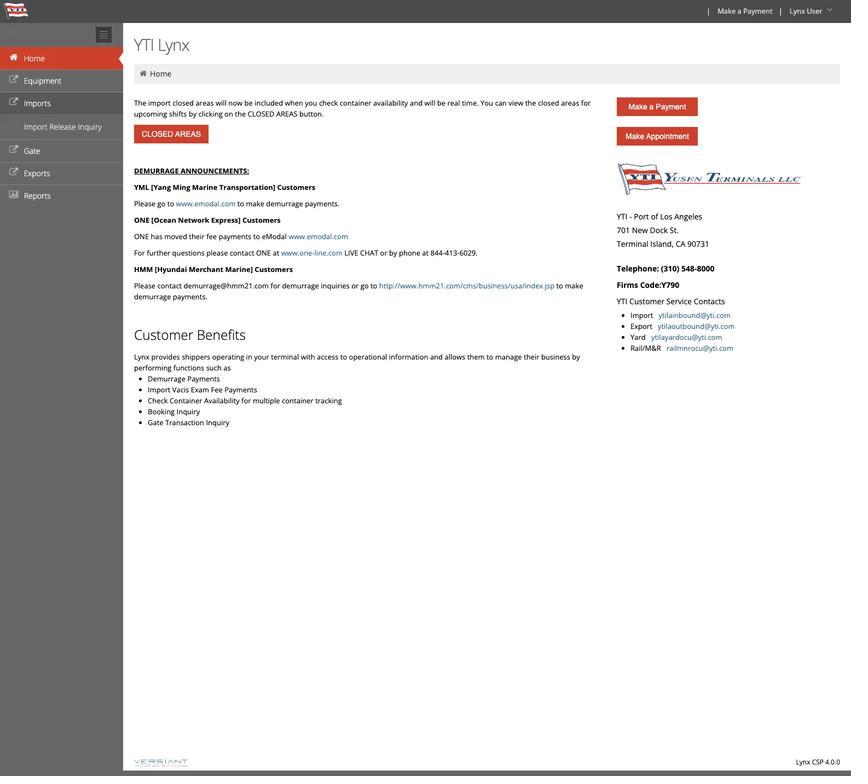 Task type: locate. For each thing, give the bounding box(es) containing it.
one [ocean network express] customers
[[134, 215, 281, 225]]

0 horizontal spatial closed
[[173, 98, 194, 108]]

access
[[317, 352, 338, 362]]

please down hmm
[[134, 281, 156, 291]]

areas
[[276, 109, 298, 119]]

1 vertical spatial make a payment link
[[617, 97, 698, 116]]

lynx inside lynx provides shippers operating in your terminal with access to operational information and allows them to manage their business by performing functions such as demurrage payments import vacis exam fee payments check container availability for multiple container tracking booking inquiry gate transaction inquiry
[[134, 352, 149, 362]]

to
[[167, 199, 174, 209], [237, 199, 244, 209], [253, 232, 260, 241], [371, 281, 377, 291], [556, 281, 563, 291], [340, 352, 347, 362], [487, 352, 493, 362]]

customer down firms code:y790
[[630, 296, 665, 307]]

lynx inside 'link'
[[790, 6, 805, 16]]

www.one-
[[281, 248, 315, 258]]

areas right view
[[561, 98, 579, 108]]

be right now
[[244, 98, 253, 108]]

closed right view
[[538, 98, 559, 108]]

included
[[255, 98, 283, 108]]

0 vertical spatial or
[[380, 248, 387, 258]]

lynx for lynx provides shippers operating in your terminal with access to operational information and allows them to manage their business by performing functions such as demurrage payments import vacis exam fee payments check container availability for multiple container tracking booking inquiry gate transaction inquiry
[[134, 352, 149, 362]]

home image
[[138, 70, 148, 77]]

None submit
[[134, 125, 209, 143]]

0 horizontal spatial |
[[707, 6, 711, 16]]

export
[[631, 321, 652, 331]]

2 closed from the left
[[538, 98, 559, 108]]

0 horizontal spatial for
[[241, 396, 251, 406]]

versiant image
[[134, 759, 188, 767]]

demurrage up emodal
[[266, 199, 303, 209]]

0 vertical spatial contact
[[230, 248, 254, 258]]

in
[[246, 352, 252, 362]]

0 vertical spatial for
[[581, 98, 591, 108]]

code:y790
[[640, 280, 679, 290]]

new
[[632, 225, 648, 235]]

contacts
[[694, 296, 725, 307]]

demurrage down www.one-
[[282, 281, 319, 291]]

1 horizontal spatial or
[[380, 248, 387, 258]]

make left firms on the right top of the page
[[565, 281, 583, 291]]

of
[[651, 211, 658, 222]]

reports link
[[0, 184, 123, 207]]

1 vertical spatial please
[[134, 281, 156, 291]]

demurrage@hmm21.com
[[184, 281, 269, 291]]

payments
[[187, 374, 220, 384], [225, 385, 257, 395]]

import up check
[[148, 385, 170, 395]]

csp
[[812, 758, 824, 767]]

line.com
[[315, 248, 343, 258]]

customers down www.one-
[[255, 264, 293, 274]]

1 vertical spatial container
[[282, 396, 314, 406]]

0 horizontal spatial a
[[650, 102, 654, 111]]

and inside lynx provides shippers operating in your terminal with access to operational information and allows them to manage their business by performing functions such as demurrage payments import vacis exam fee payments check container availability for multiple container tracking booking inquiry gate transaction inquiry
[[430, 352, 443, 362]]

for inside lynx provides shippers operating in your terminal with access to operational information and allows them to manage their business by performing functions such as demurrage payments import vacis exam fee payments check container availability for multiple container tracking booking inquiry gate transaction inquiry
[[241, 396, 251, 406]]

yti inside "yti customer service contacts import ytilainbound@yti.com export ytilaoutbound@yti.com yard ytilayardocu@yti.com rail/m&r railmnrocu@yti.com"
[[617, 296, 628, 307]]

closed up shifts
[[173, 98, 194, 108]]

their left fee
[[189, 232, 205, 241]]

0 vertical spatial payments
[[187, 374, 220, 384]]

2 horizontal spatial import
[[631, 310, 653, 320]]

one down emodal
[[256, 248, 271, 258]]

www.emodal.com link for to make demurrage payments.
[[176, 199, 236, 209]]

user
[[807, 6, 822, 16]]

import inside "yti customer service contacts import ytilainbound@yti.com export ytilaoutbound@yti.com yard ytilayardocu@yti.com rail/m&r railmnrocu@yti.com"
[[631, 310, 653, 320]]

contact down '[hyundai'
[[157, 281, 182, 291]]

import inside lynx provides shippers operating in your terminal with access to operational information and allows them to manage their business by performing functions such as demurrage payments import vacis exam fee payments check container availability for multiple container tracking booking inquiry gate transaction inquiry
[[148, 385, 170, 395]]

payments up availability
[[225, 385, 257, 395]]

please down yml
[[134, 199, 156, 209]]

1 vertical spatial the
[[235, 109, 246, 119]]

the import closed areas will now be included when you check container availability and will be real time.  you can view the closed areas for upcoming shifts by clicking on the closed areas button.
[[134, 98, 591, 119]]

los
[[660, 211, 673, 222]]

make a payment
[[718, 6, 773, 16], [629, 102, 686, 111]]

www.emodal.com down marine
[[176, 199, 236, 209]]

yti for yti customer service contacts import ytilainbound@yti.com export ytilaoutbound@yti.com yard ytilayardocu@yti.com rail/m&r railmnrocu@yti.com
[[617, 296, 628, 307]]

1 vertical spatial import
[[631, 310, 653, 320]]

1 horizontal spatial container
[[340, 98, 371, 108]]

0 horizontal spatial and
[[410, 98, 423, 108]]

1 horizontal spatial home link
[[150, 68, 172, 79]]

and left the allows
[[430, 352, 443, 362]]

go
[[157, 199, 166, 209], [361, 281, 369, 291]]

1 horizontal spatial make
[[565, 281, 583, 291]]

1 vertical spatial make a payment
[[629, 102, 686, 111]]

exports link
[[0, 162, 123, 184]]

0 vertical spatial go
[[157, 199, 166, 209]]

0 horizontal spatial by
[[189, 109, 197, 119]]

www.emodal.com link
[[176, 199, 236, 209], [289, 232, 348, 241]]

0 vertical spatial and
[[410, 98, 423, 108]]

www.emodal.com up the "www.one-line.com" link
[[289, 232, 348, 241]]

yti left -
[[617, 211, 628, 222]]

1 horizontal spatial customer
[[630, 296, 665, 307]]

0 vertical spatial a
[[738, 6, 742, 16]]

1 vertical spatial and
[[430, 352, 443, 362]]

0 vertical spatial customer
[[630, 296, 665, 307]]

inquiry down availability
[[206, 418, 229, 427]]

0 horizontal spatial at
[[273, 248, 279, 258]]

demurrage down hmm
[[134, 292, 171, 302]]

one
[[134, 215, 150, 225], [134, 232, 149, 241], [256, 248, 271, 258]]

exports
[[24, 168, 50, 178]]

1 horizontal spatial make a payment
[[718, 6, 773, 16]]

customers up emodal
[[242, 215, 281, 225]]

marine]
[[225, 264, 253, 274]]

0 vertical spatial yti
[[134, 33, 154, 56]]

0 horizontal spatial home link
[[0, 47, 123, 70]]

www.emodal.com link down marine
[[176, 199, 236, 209]]

the right on
[[235, 109, 246, 119]]

1 vertical spatial or
[[352, 281, 359, 291]]

hmm
[[134, 264, 153, 274]]

1 closed from the left
[[173, 98, 194, 108]]

go right inquiries
[[361, 281, 369, 291]]

home link right home image
[[150, 68, 172, 79]]

0 vertical spatial payments.
[[305, 199, 340, 209]]

customers for hmm [hyundai merchant marine] customers
[[255, 264, 293, 274]]

the
[[525, 98, 536, 108], [235, 109, 246, 119]]

yti up home image
[[134, 33, 154, 56]]

ytilayardocu@yti.com
[[651, 332, 722, 342]]

import up export
[[631, 310, 653, 320]]

external link image inside exports link
[[8, 169, 19, 176]]

2 areas from the left
[[561, 98, 579, 108]]

by right business
[[572, 352, 580, 362]]

will
[[216, 98, 227, 108], [424, 98, 435, 108]]

0 vertical spatial container
[[340, 98, 371, 108]]

yti inside yti - port of los angeles 701 new dock st. terminal island, ca 90731
[[617, 211, 628, 222]]

payments. down merchant
[[173, 292, 208, 302]]

external link image inside equipment link
[[8, 76, 19, 84]]

0 horizontal spatial payments.
[[173, 292, 208, 302]]

fee
[[211, 385, 223, 395]]

areas
[[196, 98, 214, 108], [561, 98, 579, 108]]

contact down one has moved their fee payments to emodal www.emodal.com
[[230, 248, 254, 258]]

0 horizontal spatial gate
[[24, 146, 40, 156]]

yti down firms on the right top of the page
[[617, 296, 628, 307]]

payment left lynx user
[[743, 6, 773, 16]]

home
[[24, 53, 45, 63], [150, 68, 172, 79]]

their
[[189, 232, 205, 241], [524, 352, 539, 362]]

413-
[[445, 248, 460, 258]]

make
[[246, 199, 264, 209], [565, 281, 583, 291]]

payment up appointment
[[656, 102, 686, 111]]

terminal
[[617, 239, 648, 249]]

external link image
[[8, 76, 19, 84], [8, 99, 19, 106], [8, 146, 19, 154], [8, 169, 19, 176]]

1 horizontal spatial www.emodal.com link
[[289, 232, 348, 241]]

home right home icon
[[24, 53, 45, 63]]

2 vertical spatial yti
[[617, 296, 628, 307]]

service
[[667, 296, 692, 307]]

one for one has moved their fee payments to emodal www.emodal.com
[[134, 232, 149, 241]]

payment
[[743, 6, 773, 16], [656, 102, 686, 111]]

home link
[[0, 47, 123, 70], [150, 68, 172, 79]]

at left 844-
[[422, 248, 429, 258]]

payments. up the line.com
[[305, 199, 340, 209]]

0 horizontal spatial contact
[[157, 281, 182, 291]]

0 vertical spatial www.emodal.com
[[176, 199, 236, 209]]

90731
[[687, 239, 709, 249]]

or right chat
[[380, 248, 387, 258]]

0 horizontal spatial inquiry
[[78, 122, 102, 132]]

1 horizontal spatial |
[[779, 6, 783, 16]]

0 horizontal spatial be
[[244, 98, 253, 108]]

external link image inside imports link
[[8, 99, 19, 106]]

1 external link image from the top
[[8, 76, 19, 84]]

1 horizontal spatial will
[[424, 98, 435, 108]]

2 please from the top
[[134, 281, 156, 291]]

such
[[206, 363, 222, 373]]

will left real
[[424, 98, 435, 108]]

bar chart image
[[8, 191, 19, 199]]

live
[[344, 248, 358, 258]]

railmnrocu@yti.com link
[[667, 343, 733, 353]]

and right availability on the top of page
[[410, 98, 423, 108]]

1 vertical spatial payment
[[656, 102, 686, 111]]

customers right transportation]
[[277, 182, 315, 192]]

1 horizontal spatial inquiry
[[177, 407, 200, 417]]

import release inquiry
[[24, 122, 102, 132]]

availability
[[204, 396, 240, 406]]

0 horizontal spatial the
[[235, 109, 246, 119]]

operating
[[212, 352, 244, 362]]

1 horizontal spatial at
[[422, 248, 429, 258]]

their right manage
[[524, 352, 539, 362]]

1 horizontal spatial closed
[[538, 98, 559, 108]]

1 please from the top
[[134, 199, 156, 209]]

st.
[[670, 225, 679, 235]]

2 vertical spatial customers
[[255, 264, 293, 274]]

will up on
[[216, 98, 227, 108]]

container right "check"
[[340, 98, 371, 108]]

angle down image
[[824, 6, 835, 14]]

0 vertical spatial demurrage
[[266, 199, 303, 209]]

railmnrocu@yti.com
[[667, 343, 733, 353]]

or right inquiries
[[352, 281, 359, 291]]

make down transportation]
[[246, 199, 264, 209]]

yti
[[134, 33, 154, 56], [617, 211, 628, 222], [617, 296, 628, 307]]

1 vertical spatial a
[[650, 102, 654, 111]]

inquiry down container
[[177, 407, 200, 417]]

upcoming
[[134, 109, 167, 119]]

2 vertical spatial import
[[148, 385, 170, 395]]

1 vertical spatial by
[[389, 248, 397, 258]]

2 at from the left
[[422, 248, 429, 258]]

1 at from the left
[[273, 248, 279, 258]]

one left [ocean
[[134, 215, 150, 225]]

1 horizontal spatial make a payment link
[[713, 0, 777, 23]]

external link image for gate
[[8, 146, 19, 154]]

external link image inside gate link
[[8, 146, 19, 154]]

0 horizontal spatial payments
[[187, 374, 220, 384]]

payments up "exam"
[[187, 374, 220, 384]]

areas up clicking
[[196, 98, 214, 108]]

gate up exports
[[24, 146, 40, 156]]

ytilaoutbound@yti.com link
[[658, 321, 735, 331]]

2 external link image from the top
[[8, 99, 19, 106]]

www.emodal.com link up the "www.one-line.com" link
[[289, 232, 348, 241]]

1 horizontal spatial be
[[437, 98, 446, 108]]

1 vertical spatial one
[[134, 232, 149, 241]]

yti lynx
[[134, 33, 189, 56]]

network
[[178, 215, 209, 225]]

the right view
[[525, 98, 536, 108]]

0 horizontal spatial make a payment
[[629, 102, 686, 111]]

go down [yang
[[157, 199, 166, 209]]

1 horizontal spatial the
[[525, 98, 536, 108]]

0 vertical spatial www.emodal.com link
[[176, 199, 236, 209]]

one for one [ocean network express] customers
[[134, 215, 150, 225]]

0 vertical spatial home
[[24, 53, 45, 63]]

import inside import release inquiry link
[[24, 122, 47, 132]]

1 areas from the left
[[196, 98, 214, 108]]

2 vertical spatial demurrage
[[134, 292, 171, 302]]

0 horizontal spatial their
[[189, 232, 205, 241]]

inquiry right release on the top left
[[78, 122, 102, 132]]

make inside to make demurrage payments.
[[565, 281, 583, 291]]

1 will from the left
[[216, 98, 227, 108]]

container left tracking
[[282, 396, 314, 406]]

ytilaoutbound@yti.com
[[658, 321, 735, 331]]

yml
[[134, 182, 149, 192]]

at
[[273, 248, 279, 258], [422, 248, 429, 258]]

customer up provides
[[134, 326, 193, 344]]

2 horizontal spatial by
[[572, 352, 580, 362]]

1 horizontal spatial for
[[271, 281, 280, 291]]

one left has
[[134, 232, 149, 241]]

home right home image
[[150, 68, 172, 79]]

please
[[134, 199, 156, 209], [134, 281, 156, 291]]

4 external link image from the top
[[8, 169, 19, 176]]

import
[[148, 98, 171, 108]]

dock
[[650, 225, 668, 235]]

please for please go to
[[134, 199, 156, 209]]

0 horizontal spatial areas
[[196, 98, 214, 108]]

0 vertical spatial inquiry
[[78, 122, 102, 132]]

1 vertical spatial their
[[524, 352, 539, 362]]

manage
[[495, 352, 522, 362]]

0 vertical spatial make
[[246, 199, 264, 209]]

import release inquiry link
[[0, 119, 123, 135]]

0 horizontal spatial import
[[24, 122, 47, 132]]

import down imports
[[24, 122, 47, 132]]

1 vertical spatial contact
[[157, 281, 182, 291]]

emodal
[[262, 232, 287, 241]]

0 vertical spatial make a payment link
[[713, 0, 777, 23]]

0 horizontal spatial container
[[282, 396, 314, 406]]

1 vertical spatial go
[[361, 281, 369, 291]]

0 vertical spatial import
[[24, 122, 47, 132]]

at down emodal
[[273, 248, 279, 258]]

2 horizontal spatial for
[[581, 98, 591, 108]]

by left the phone
[[389, 248, 397, 258]]

home link up equipment
[[0, 47, 123, 70]]

be left real
[[437, 98, 446, 108]]

gate
[[24, 146, 40, 156], [148, 418, 163, 427]]

0 horizontal spatial will
[[216, 98, 227, 108]]

payments.
[[305, 199, 340, 209], [173, 292, 208, 302]]

gate down booking
[[148, 418, 163, 427]]

provides
[[151, 352, 180, 362]]

0 vertical spatial please
[[134, 199, 156, 209]]

make appointment link
[[617, 127, 698, 146]]

make a payment link
[[713, 0, 777, 23], [617, 97, 698, 116]]

for
[[581, 98, 591, 108], [271, 281, 280, 291], [241, 396, 251, 406]]

1 horizontal spatial their
[[524, 352, 539, 362]]

0 horizontal spatial payment
[[656, 102, 686, 111]]

demurrage
[[266, 199, 303, 209], [282, 281, 319, 291], [134, 292, 171, 302]]

2 vertical spatial inquiry
[[206, 418, 229, 427]]

by right shifts
[[189, 109, 197, 119]]

0 vertical spatial one
[[134, 215, 150, 225]]

3 external link image from the top
[[8, 146, 19, 154]]

1 horizontal spatial and
[[430, 352, 443, 362]]



Task type: describe. For each thing, give the bounding box(es) containing it.
your
[[254, 352, 269, 362]]

when
[[285, 98, 303, 108]]

1 vertical spatial make
[[629, 102, 647, 111]]

demurrage
[[134, 166, 179, 176]]

to make demurrage payments.
[[134, 281, 583, 302]]

you
[[305, 98, 317, 108]]

2 will from the left
[[424, 98, 435, 108]]

701
[[617, 225, 630, 235]]

home image
[[8, 54, 19, 61]]

yml [yang ming marine transportation] customers
[[134, 182, 315, 192]]

one has moved their fee payments to emodal www.emodal.com
[[134, 232, 348, 241]]

yti for yti - port of los angeles 701 new dock st. terminal island, ca 90731
[[617, 211, 628, 222]]

lynx csp 4.0.0
[[796, 758, 840, 767]]

container inside lynx provides shippers operating in your terminal with access to operational information and allows them to manage their business by performing functions such as demurrage payments import vacis exam fee payments check container availability for multiple container tracking booking inquiry gate transaction inquiry
[[282, 396, 314, 406]]

1 horizontal spatial payments
[[225, 385, 257, 395]]

ca
[[676, 239, 685, 249]]

announcements:
[[181, 166, 249, 176]]

firms code:y790
[[617, 280, 679, 290]]

multiple
[[253, 396, 280, 406]]

by inside the import closed areas will now be included when you check container availability and will be real time.  you can view the closed areas for upcoming shifts by clicking on the closed areas button.
[[189, 109, 197, 119]]

please contact demurrage@hmm21.com for demurrage inquiries or go to http://www.hmm21.com/cms/business/usa/index.jsp
[[134, 281, 555, 291]]

gate link
[[0, 140, 123, 162]]

external link image for imports
[[8, 99, 19, 106]]

booking
[[148, 407, 175, 417]]

phone
[[399, 248, 420, 258]]

customer benefits
[[134, 326, 246, 344]]

www.emodal.com link for one has moved their fee payments to emodal www.emodal.com
[[289, 232, 348, 241]]

4.0.0
[[825, 758, 840, 767]]

with
[[301, 352, 315, 362]]

angeles
[[675, 211, 702, 222]]

0 vertical spatial the
[[525, 98, 536, 108]]

on
[[224, 109, 233, 119]]

www.one-line.com link
[[281, 248, 343, 258]]

1 vertical spatial for
[[271, 281, 280, 291]]

1 be from the left
[[244, 98, 253, 108]]

0 horizontal spatial www.emodal.com
[[176, 199, 236, 209]]

information
[[389, 352, 428, 362]]

548-
[[681, 263, 697, 274]]

http://www.hmm21.com/cms/business/usa/index.jsp
[[379, 281, 555, 291]]

1 horizontal spatial go
[[361, 281, 369, 291]]

payments. inside to make demurrage payments.
[[173, 292, 208, 302]]

reports
[[24, 190, 51, 201]]

benefits
[[197, 326, 246, 344]]

1 horizontal spatial contact
[[230, 248, 254, 258]]

0 horizontal spatial make
[[246, 199, 264, 209]]

844-
[[431, 248, 445, 258]]

shippers
[[182, 352, 210, 362]]

terminal
[[271, 352, 299, 362]]

1 horizontal spatial payments.
[[305, 199, 340, 209]]

business
[[541, 352, 570, 362]]

1 vertical spatial www.emodal.com
[[289, 232, 348, 241]]

demurrage inside to make demurrage payments.
[[134, 292, 171, 302]]

external link image for exports
[[8, 169, 19, 176]]

vacis
[[172, 385, 189, 395]]

external link image for equipment
[[8, 76, 19, 84]]

0 vertical spatial their
[[189, 232, 205, 241]]

please go to www.emodal.com to make demurrage payments.
[[134, 199, 340, 209]]

real
[[447, 98, 460, 108]]

-
[[630, 211, 632, 222]]

for inside the import closed areas will now be included when you check container availability and will be real time.  you can view the closed areas for upcoming shifts by clicking on the closed areas button.
[[581, 98, 591, 108]]

0 vertical spatial payment
[[743, 6, 773, 16]]

imports link
[[0, 92, 123, 114]]

customer inside "yti customer service contacts import ytilainbound@yti.com export ytilaoutbound@yti.com yard ytilayardocu@yti.com rail/m&r railmnrocu@yti.com"
[[630, 296, 665, 307]]

1 horizontal spatial a
[[738, 6, 742, 16]]

ytilainbound@yti.com
[[659, 310, 731, 320]]

0 horizontal spatial make a payment link
[[617, 97, 698, 116]]

please
[[206, 248, 228, 258]]

lynx provides shippers operating in your terminal with access to operational information and allows them to manage their business by performing functions such as demurrage payments import vacis exam fee payments check container availability for multiple container tracking booking inquiry gate transaction inquiry
[[134, 352, 580, 427]]

merchant
[[189, 264, 223, 274]]

for
[[134, 248, 145, 258]]

rail/m&r
[[631, 343, 661, 353]]

ytilayardocu@yti.com link
[[651, 332, 722, 342]]

performing
[[134, 363, 172, 373]]

telephone:
[[617, 263, 659, 274]]

and inside the import closed areas will now be included when you check container availability and will be real time.  you can view the closed areas for upcoming shifts by clicking on the closed areas button.
[[410, 98, 423, 108]]

functions
[[173, 363, 204, 373]]

0 horizontal spatial home
[[24, 53, 45, 63]]

for further questions please contact one at www.one-line.com live chat or by phone at 844-413-6029.
[[134, 248, 478, 258]]

has
[[151, 232, 163, 241]]

customers for one [ocean network express] customers
[[242, 215, 281, 225]]

2 be from the left
[[437, 98, 446, 108]]

0 vertical spatial gate
[[24, 146, 40, 156]]

1 vertical spatial demurrage
[[282, 281, 319, 291]]

you
[[481, 98, 493, 108]]

0 horizontal spatial or
[[352, 281, 359, 291]]

time.
[[462, 98, 479, 108]]

to inside to make demurrage payments.
[[556, 281, 563, 291]]

2 vertical spatial one
[[256, 248, 271, 258]]

now
[[228, 98, 243, 108]]

their inside lynx provides shippers operating in your terminal with access to operational information and allows them to manage their business by performing functions such as demurrage payments import vacis exam fee payments check container availability for multiple container tracking booking inquiry gate transaction inquiry
[[524, 352, 539, 362]]

1 | from the left
[[707, 6, 711, 16]]

port
[[634, 211, 649, 222]]

them
[[467, 352, 485, 362]]

2 vertical spatial make
[[626, 132, 644, 141]]

1 vertical spatial inquiry
[[177, 407, 200, 417]]

please for please contact demurrage@hmm21.com for demurrage inquiries or go to
[[134, 281, 156, 291]]

the
[[134, 98, 146, 108]]

yti customer service contacts import ytilainbound@yti.com export ytilaoutbound@yti.com yard ytilayardocu@yti.com rail/m&r railmnrocu@yti.com
[[617, 296, 735, 353]]

yti for yti lynx
[[134, 33, 154, 56]]

availability
[[373, 98, 408, 108]]

0 vertical spatial customers
[[277, 182, 315, 192]]

container inside the import closed areas will now be included when you check container availability and will be real time.  you can view the closed areas for upcoming shifts by clicking on the closed areas button.
[[340, 98, 371, 108]]

yard
[[631, 332, 646, 342]]

by inside lynx provides shippers operating in your terminal with access to operational information and allows them to manage their business by performing functions such as demurrage payments import vacis exam fee payments check container availability for multiple container tracking booking inquiry gate transaction inquiry
[[572, 352, 580, 362]]

ming
[[173, 182, 190, 192]]

0 horizontal spatial customer
[[134, 326, 193, 344]]

appointment
[[646, 132, 689, 141]]

firms
[[617, 280, 638, 290]]

exam
[[191, 385, 209, 395]]

[hyundai
[[155, 264, 187, 274]]

gate inside lynx provides shippers operating in your terminal with access to operational information and allows them to manage their business by performing functions such as demurrage payments import vacis exam fee payments check container availability for multiple container tracking booking inquiry gate transaction inquiry
[[148, 418, 163, 427]]

lynx for lynx user
[[790, 6, 805, 16]]

release
[[49, 122, 76, 132]]

lynx user
[[790, 6, 822, 16]]

questions
[[172, 248, 205, 258]]

check
[[319, 98, 338, 108]]

view
[[509, 98, 523, 108]]

make appointment
[[626, 132, 689, 141]]

2 | from the left
[[779, 6, 783, 16]]

1 horizontal spatial by
[[389, 248, 397, 258]]

shifts
[[169, 109, 187, 119]]

transportation]
[[219, 182, 275, 192]]

chat
[[360, 248, 378, 258]]

0 vertical spatial make
[[718, 6, 736, 16]]

lynx for lynx csp 4.0.0
[[796, 758, 810, 767]]

0 vertical spatial make a payment
[[718, 6, 773, 16]]

button.
[[299, 109, 324, 119]]

check
[[148, 396, 168, 406]]

1 horizontal spatial home
[[150, 68, 172, 79]]

[ocean
[[151, 215, 176, 225]]

demurrage announcements:
[[134, 166, 249, 176]]

island,
[[650, 239, 674, 249]]



Task type: vqa. For each thing, say whether or not it's contained in the screenshot.
swapright 'Icon' at the top right
no



